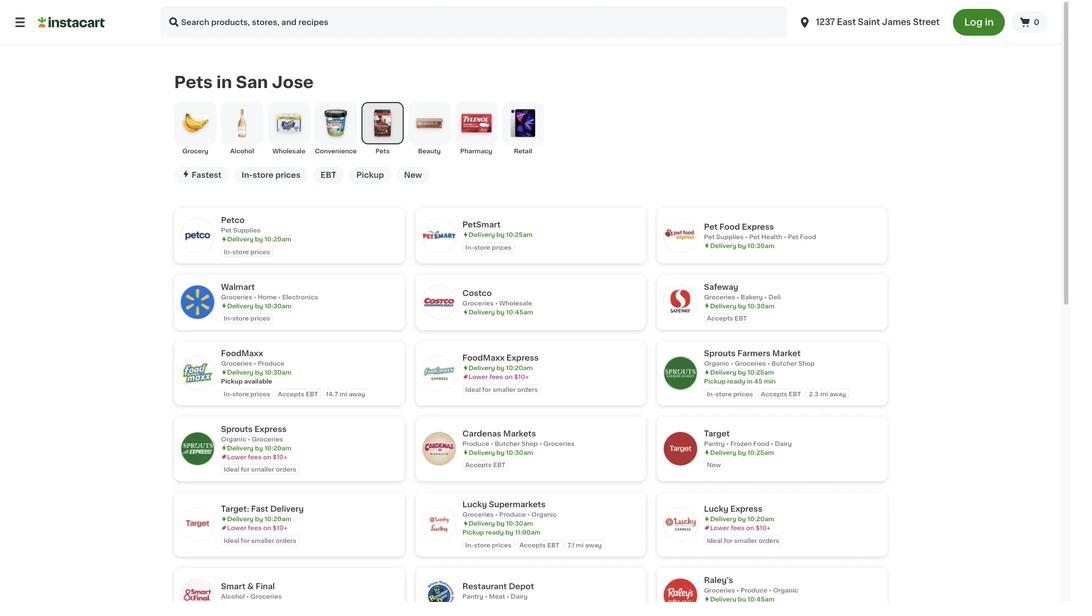 Task type: locate. For each thing, give the bounding box(es) containing it.
by up pickup ready by 11:00am
[[497, 520, 505, 526]]

pets inside "button"
[[376, 148, 390, 154]]

raley's image
[[664, 579, 698, 602]]

1 vertical spatial alcohol
[[221, 594, 245, 600]]

1 vertical spatial supplies
[[716, 234, 744, 240]]

farmers
[[738, 349, 771, 357]]

foodmaxx express
[[463, 354, 539, 362]]

smaller down lucky express
[[734, 537, 758, 543]]

0 vertical spatial food
[[720, 223, 740, 231]]

0 horizontal spatial shop
[[522, 440, 538, 446]]

delivery by 10:30am up pickup ready by 11:00am
[[469, 520, 533, 526]]

for
[[482, 386, 491, 392], [241, 466, 250, 472], [241, 537, 250, 543], [724, 537, 733, 543]]

pharmacy button
[[455, 102, 498, 155]]

0 horizontal spatial away
[[349, 391, 365, 397]]

delivery by 10:30am down the cardenas markets produce • butcher shop • groceries
[[469, 449, 533, 455]]

mi for sprouts farmers market
[[821, 391, 828, 397]]

1 vertical spatial in
[[216, 74, 232, 90]]

0 vertical spatial supplies
[[233, 227, 261, 233]]

pets for pets in san jose
[[174, 74, 213, 90]]

sprouts left farmers
[[704, 349, 736, 357]]

accepts ebt down 11:00am
[[520, 542, 560, 548]]

ebt down bakery
[[735, 315, 747, 321]]

shop down market
[[799, 360, 815, 366]]

in- down pickup ready in 45 min
[[707, 391, 716, 397]]

on down foodmaxx express
[[505, 374, 513, 380]]

10:30am for pet food express
[[748, 243, 775, 249]]

ebt inside 'button'
[[321, 171, 336, 179]]

express
[[742, 223, 774, 231], [507, 354, 539, 362], [255, 425, 287, 433], [731, 505, 763, 513]]

accepts ebt down min
[[761, 391, 801, 397]]

1 horizontal spatial away
[[585, 542, 602, 548]]

pet inside petco pet supplies
[[221, 227, 232, 233]]

express for foodmaxx express
[[507, 354, 539, 362]]

0 vertical spatial shop
[[799, 360, 815, 366]]

new button
[[396, 167, 430, 183]]

delivery down petsmart
[[469, 232, 495, 238]]

14.7 mi away
[[326, 391, 365, 397]]

0 vertical spatial wholesale
[[273, 148, 306, 154]]

$10+ down target: fast delivery
[[273, 525, 287, 531]]

restaurant depot image
[[422, 579, 456, 602]]

0 vertical spatial alcohol
[[230, 148, 254, 154]]

for for lucky
[[724, 537, 733, 543]]

organic inside sprouts express organic • groceries
[[221, 436, 246, 442]]

0 horizontal spatial in
[[216, 74, 232, 90]]

10:20am for foodmaxx express
[[506, 365, 533, 371]]

new down beauty
[[404, 171, 422, 179]]

store inside the in-store prices button
[[253, 171, 274, 179]]

2 vertical spatial food
[[754, 440, 770, 446]]

0 vertical spatial delivery by 10:25am
[[469, 232, 533, 238]]

mi right the "2.3" at the bottom right of the page
[[821, 391, 828, 397]]

accepts ebt for foodmaxx
[[278, 391, 318, 397]]

1 horizontal spatial sprouts
[[704, 349, 736, 357]]

0 horizontal spatial pantry
[[463, 594, 484, 600]]

butcher down markets
[[495, 440, 520, 446]]

new
[[404, 171, 422, 179], [707, 462, 721, 468]]

pickup right sprouts farmers market image
[[704, 378, 726, 384]]

lower for foodmaxx
[[469, 374, 488, 380]]

target
[[704, 429, 730, 437]]

safeway image
[[664, 286, 698, 319]]

0 horizontal spatial pets
[[174, 74, 213, 90]]

away for foodmaxx
[[349, 391, 365, 397]]

1 horizontal spatial pantry
[[704, 440, 725, 446]]

fees down foodmaxx express
[[490, 374, 503, 380]]

petsmart
[[463, 221, 501, 229]]

1 vertical spatial delivery by 10:25am
[[710, 369, 774, 375]]

ideal for target: fast delivery
[[224, 537, 239, 543]]

accepts for foodmaxx
[[278, 391, 304, 397]]

dairy for restaurant
[[511, 594, 528, 600]]

for down lucky express
[[724, 537, 733, 543]]

deli
[[769, 294, 781, 300]]

available
[[244, 378, 272, 384]]

delivery by 10:30am for cardenas markets
[[469, 449, 533, 455]]

ebt
[[321, 171, 336, 179], [735, 315, 747, 321], [306, 391, 318, 397], [789, 391, 801, 397], [493, 462, 506, 468], [547, 542, 560, 548]]

away for lucky supermarkets
[[585, 542, 602, 548]]

butcher down market
[[772, 360, 797, 366]]

express inside sprouts express organic • groceries
[[255, 425, 287, 433]]

orders
[[517, 386, 538, 392], [276, 466, 296, 472], [276, 537, 296, 543], [759, 537, 780, 543]]

1 vertical spatial dairy
[[511, 594, 528, 600]]

frozen
[[731, 440, 752, 446]]

10:45am down raley's groceries • produce • organic
[[748, 596, 775, 602]]

delivery by 10:30am for pet food express
[[710, 243, 775, 249]]

1 vertical spatial new
[[707, 462, 721, 468]]

east
[[837, 18, 856, 26]]

2 vertical spatial 10:25am
[[748, 449, 774, 455]]

mi for lucky supermarkets
[[576, 542, 584, 548]]

produce
[[258, 360, 284, 366], [463, 440, 489, 446], [499, 511, 526, 518], [741, 587, 768, 593]]

delivery by 10:25am down frozen
[[710, 449, 774, 455]]

0 vertical spatial pets
[[174, 74, 213, 90]]

target: fast delivery
[[221, 505, 304, 513]]

1 vertical spatial delivery by 10:45am
[[710, 596, 775, 602]]

away right 7.1
[[585, 542, 602, 548]]

petco pet supplies
[[221, 216, 261, 233]]

accepts down 11:00am
[[520, 542, 546, 548]]

1 horizontal spatial mi
[[576, 542, 584, 548]]

delivery by 10:25am
[[469, 232, 533, 238], [710, 369, 774, 375], [710, 449, 774, 455]]

delivery by 10:25am up pickup ready in 45 min
[[710, 369, 774, 375]]

in inside button
[[985, 18, 994, 27]]

street
[[913, 18, 940, 26]]

fees for target:
[[248, 525, 262, 531]]

pickup
[[356, 171, 384, 179], [221, 378, 243, 384], [704, 378, 726, 384], [463, 529, 484, 535]]

ready for supermarkets
[[486, 529, 504, 535]]

fees for foodmaxx
[[490, 374, 503, 380]]

10:30am down bakery
[[748, 303, 775, 309]]

ideal down 'target:'
[[224, 537, 239, 543]]

ebt button
[[313, 167, 344, 183]]

target pantry • frozen food • dairy
[[704, 429, 792, 446]]

walmart
[[221, 283, 255, 291]]

petsmart image
[[422, 219, 456, 252]]

store down alcohol button
[[253, 171, 274, 179]]

by down foodmaxx express
[[497, 365, 505, 371]]

pickup right lucky supermarkets 'image'
[[463, 529, 484, 535]]

food right frozen
[[754, 440, 770, 446]]

pets for pets
[[376, 148, 390, 154]]

in-store prices down petsmart
[[465, 244, 512, 250]]

0 horizontal spatial 10:45am
[[506, 309, 533, 315]]

lower
[[469, 374, 488, 380], [227, 454, 247, 460], [227, 525, 247, 531], [710, 525, 730, 531]]

• inside foodmaxx groceries • produce
[[254, 360, 256, 366]]

produce inside the cardenas markets produce • butcher shop • groceries
[[463, 440, 489, 446]]

lucky supermarkets image
[[422, 508, 456, 541]]

pickup inside button
[[356, 171, 384, 179]]

accepts down safeway
[[707, 315, 733, 321]]

ideal for smaller orders down foodmaxx express
[[465, 386, 538, 392]]

store down petco pet supplies at the top left of page
[[233, 249, 249, 255]]

food right pet food express image
[[720, 223, 740, 231]]

lucky right lucky express image
[[704, 505, 729, 513]]

1 horizontal spatial wholesale
[[499, 300, 532, 306]]

accepts for lucky supermarkets
[[520, 542, 546, 548]]

0 horizontal spatial new
[[404, 171, 422, 179]]

0 horizontal spatial lucky
[[463, 501, 487, 508]]

walmart groceries • home • electronics
[[221, 283, 318, 300]]

orders for lucky express
[[759, 537, 780, 543]]

groceries inside foodmaxx groceries • produce
[[221, 360, 252, 366]]

smaller
[[493, 386, 516, 392], [251, 466, 274, 472], [251, 537, 274, 543], [734, 537, 758, 543]]

1 vertical spatial shop
[[522, 440, 538, 446]]

pets in san jose
[[174, 74, 314, 90]]

10:25am
[[506, 232, 533, 238], [748, 369, 774, 375], [748, 449, 774, 455]]

delivery by 10:20am for lucky express
[[710, 516, 775, 522]]

1 horizontal spatial in
[[747, 378, 753, 384]]

groceries inside lucky supermarkets groceries • produce • organic
[[463, 511, 494, 518]]

None search field
[[161, 7, 787, 38]]

pickup for pickup ready in 45 min
[[704, 378, 726, 384]]

1 horizontal spatial pets
[[376, 148, 390, 154]]

2 horizontal spatial in
[[985, 18, 994, 27]]

0 vertical spatial in
[[985, 18, 994, 27]]

fastest
[[192, 171, 222, 179]]

delivery down pet food express pet supplies • pet health • pet food
[[710, 243, 737, 249]]

1237 east saint james street button
[[798, 7, 940, 38]]

safeway
[[704, 283, 739, 291]]

express for lucky express
[[731, 505, 763, 513]]

raley's
[[704, 576, 733, 584]]

7.1 mi away
[[568, 542, 602, 548]]

2 horizontal spatial away
[[830, 391, 846, 397]]

accepts ebt
[[707, 315, 747, 321], [278, 391, 318, 397], [761, 391, 801, 397], [465, 462, 506, 468], [520, 542, 560, 548]]

smaller for target:
[[251, 537, 274, 543]]

lucky for lucky supermarkets groceries • produce • organic
[[463, 501, 487, 508]]

in-store prices down wholesale button at top left
[[242, 171, 301, 179]]

1 vertical spatial sprouts
[[221, 425, 253, 433]]

produce inside raley's groceries • produce • organic
[[741, 587, 768, 593]]

mi for foodmaxx
[[340, 391, 347, 397]]

2 vertical spatial in
[[747, 378, 753, 384]]

in
[[985, 18, 994, 27], [216, 74, 232, 90], [747, 378, 753, 384]]

mi
[[340, 391, 347, 397], [821, 391, 828, 397], [576, 542, 584, 548]]

0 horizontal spatial ready
[[486, 529, 504, 535]]

ideal for smaller orders down fast
[[224, 537, 296, 543]]

in-
[[242, 171, 253, 179], [465, 244, 474, 250], [224, 249, 233, 255], [224, 315, 233, 321], [224, 391, 233, 397], [707, 391, 716, 397], [465, 542, 474, 548]]

ideal down lucky express
[[707, 537, 723, 543]]

jose
[[272, 74, 314, 90]]

shop inside the cardenas markets produce • butcher shop • groceries
[[522, 440, 538, 446]]

0 horizontal spatial delivery by 10:45am
[[469, 309, 533, 315]]

delivery up pickup ready by 11:00am
[[469, 520, 495, 526]]

delivery by 10:45am down raley's groceries • produce • organic
[[710, 596, 775, 602]]

1 horizontal spatial delivery by 10:45am
[[710, 596, 775, 602]]

in- down pickup available
[[224, 391, 233, 397]]

10:30am
[[748, 243, 775, 249], [265, 303, 292, 309], [748, 303, 775, 309], [265, 369, 292, 375], [506, 449, 533, 455], [506, 520, 533, 526]]

sprouts
[[704, 349, 736, 357], [221, 425, 253, 433]]

10:45am down costco groceries • wholesale
[[506, 309, 533, 315]]

shop
[[799, 360, 815, 366], [522, 440, 538, 446]]

0 vertical spatial new
[[404, 171, 422, 179]]

costco image
[[422, 286, 456, 319]]

delivery down safeway
[[710, 303, 737, 309]]

petco
[[221, 216, 245, 224]]

1 horizontal spatial dairy
[[775, 440, 792, 446]]

foodmaxx for express
[[463, 354, 505, 362]]

delivery by 10:45am
[[469, 309, 533, 315], [710, 596, 775, 602]]

delivery by 10:30am down pet food express pet supplies • pet health • pet food
[[710, 243, 775, 249]]

10:45am
[[506, 309, 533, 315], [748, 596, 775, 602]]

foodmaxx
[[221, 349, 263, 357], [463, 354, 505, 362]]

0 vertical spatial pantry
[[704, 440, 725, 446]]

in- down walmart
[[224, 315, 233, 321]]

prices down petsmart
[[492, 244, 512, 250]]

supplies left health
[[716, 234, 744, 240]]

2 horizontal spatial mi
[[821, 391, 828, 397]]

dairy
[[775, 440, 792, 446], [511, 594, 528, 600]]

dairy inside restaurant depot pantry • meat • dairy
[[511, 594, 528, 600]]

pantry down restaurant
[[463, 594, 484, 600]]

organic inside lucky supermarkets groceries • produce • organic
[[532, 511, 557, 518]]

away right 14.7
[[349, 391, 365, 397]]

ebt down convenience in the top of the page
[[321, 171, 336, 179]]

in-store prices down petco pet supplies at the top left of page
[[224, 249, 270, 255]]

0 vertical spatial butcher
[[772, 360, 797, 366]]

supplies
[[233, 227, 261, 233], [716, 234, 744, 240]]

delivery down raley's
[[710, 596, 737, 602]]

0 horizontal spatial wholesale
[[273, 148, 306, 154]]

0 horizontal spatial foodmaxx
[[221, 349, 263, 357]]

0 horizontal spatial supplies
[[233, 227, 261, 233]]

0 horizontal spatial food
[[720, 223, 740, 231]]

markets
[[503, 429, 536, 437]]

groceries inside walmart groceries • home • electronics
[[221, 294, 252, 300]]

accepts
[[707, 315, 733, 321], [278, 391, 304, 397], [761, 391, 788, 397], [465, 462, 492, 468], [520, 542, 546, 548]]

by down sprouts express organic • groceries
[[255, 445, 263, 451]]

0 horizontal spatial butcher
[[495, 440, 520, 446]]

ideal for foodmaxx express
[[465, 386, 481, 392]]

1 vertical spatial food
[[800, 234, 816, 240]]

log
[[965, 18, 983, 27]]

ebt left 7.1
[[547, 542, 560, 548]]

ideal for smaller orders for target:
[[224, 537, 296, 543]]

in-store prices
[[242, 171, 301, 179], [465, 244, 512, 250], [224, 249, 270, 255], [224, 315, 270, 321], [224, 391, 270, 397], [707, 391, 753, 397], [465, 542, 512, 548]]

1 vertical spatial ready
[[486, 529, 504, 535]]

pets up grocery button
[[174, 74, 213, 90]]

dairy for target
[[775, 440, 792, 446]]

prices left ebt 'button'
[[276, 171, 301, 179]]

accepts for sprouts farmers market
[[761, 391, 788, 397]]

1 horizontal spatial foodmaxx
[[463, 354, 505, 362]]

lucky inside lucky supermarkets groceries • produce • organic
[[463, 501, 487, 508]]

1237 east saint james street button
[[792, 7, 947, 38]]

0 vertical spatial 10:45am
[[506, 309, 533, 315]]

0 horizontal spatial dairy
[[511, 594, 528, 600]]

prices
[[276, 171, 301, 179], [492, 244, 512, 250], [250, 249, 270, 255], [250, 315, 270, 321], [250, 391, 270, 397], [734, 391, 753, 397], [492, 542, 512, 548]]

by up available
[[255, 369, 263, 375]]

lower for target:
[[227, 525, 247, 531]]

for down foodmaxx express
[[482, 386, 491, 392]]

$10+
[[514, 374, 529, 380], [273, 454, 287, 460], [273, 525, 287, 531], [756, 525, 771, 531]]

1 vertical spatial wholesale
[[499, 300, 532, 306]]

groceries inside the cardenas markets produce • butcher shop • groceries
[[544, 440, 575, 446]]

lower fees on $10+ down lucky express
[[710, 525, 771, 531]]

alcohol inside button
[[230, 148, 254, 154]]

pickup left available
[[221, 378, 243, 384]]

sprouts express image
[[181, 432, 214, 466]]

0 vertical spatial sprouts
[[704, 349, 736, 357]]

delivery by 10:30am up available
[[227, 369, 292, 375]]

accepts ebt for lucky supermarkets
[[520, 542, 560, 548]]

sprouts inside sprouts express organic • groceries
[[221, 425, 253, 433]]

1 vertical spatial butcher
[[495, 440, 520, 446]]

pet food express image
[[664, 219, 698, 252]]

1 horizontal spatial lucky
[[704, 505, 729, 513]]

in-store prices down pickup available
[[224, 391, 270, 397]]

1 horizontal spatial supplies
[[716, 234, 744, 240]]

fees
[[490, 374, 503, 380], [248, 454, 262, 460], [248, 525, 262, 531], [731, 525, 745, 531]]

ideal
[[465, 386, 481, 392], [224, 466, 239, 472], [224, 537, 239, 543], [707, 537, 723, 543]]

0 horizontal spatial sprouts
[[221, 425, 253, 433]]

prices down pickup ready in 45 min
[[734, 391, 753, 397]]

in-store prices button
[[234, 167, 308, 183]]

shop down markets
[[522, 440, 538, 446]]

1 vertical spatial pantry
[[463, 594, 484, 600]]

in- inside button
[[242, 171, 253, 179]]

10:30am for cardenas markets
[[506, 449, 533, 455]]

petco image
[[181, 219, 214, 252]]

foodmaxx inside foodmaxx groceries • produce
[[221, 349, 263, 357]]

1 horizontal spatial ready
[[727, 378, 746, 384]]

10:30am for walmart
[[265, 303, 292, 309]]

by down frozen
[[738, 449, 746, 455]]

shop inside sprouts farmers market organic • groceries • butcher shop
[[799, 360, 815, 366]]

1 horizontal spatial 10:45am
[[748, 596, 775, 602]]

0 vertical spatial dairy
[[775, 440, 792, 446]]

restaurant depot pantry • meat • dairy
[[463, 583, 534, 600]]

delivery by 10:20am
[[227, 236, 291, 242], [469, 365, 533, 371], [227, 445, 291, 451], [227, 516, 291, 522], [710, 516, 775, 522]]

in left 45
[[747, 378, 753, 384]]

organic inside sprouts farmers market organic • groceries • butcher shop
[[704, 360, 730, 366]]

dairy inside 'target pantry • frozen food • dairy'
[[775, 440, 792, 446]]

sprouts for sprouts farmers market
[[704, 349, 736, 357]]

pet
[[704, 223, 718, 231], [221, 227, 232, 233], [704, 234, 715, 240], [749, 234, 760, 240], [788, 234, 799, 240]]

0 vertical spatial ready
[[727, 378, 746, 384]]

1 horizontal spatial butcher
[[772, 360, 797, 366]]

pickup for pickup
[[356, 171, 384, 179]]

0
[[1034, 18, 1040, 26]]

convenience
[[315, 148, 357, 154]]

foodmaxx up pickup available
[[221, 349, 263, 357]]

1 horizontal spatial food
[[754, 440, 770, 446]]

alcohol down smart
[[221, 594, 245, 600]]

1 vertical spatial pets
[[376, 148, 390, 154]]

beauty
[[418, 148, 441, 154]]

0 vertical spatial delivery by 10:45am
[[469, 309, 533, 315]]

10:20am
[[265, 236, 291, 242], [506, 365, 533, 371], [265, 445, 291, 451], [265, 516, 291, 522], [748, 516, 775, 522]]

san
[[236, 74, 268, 90]]

delivery by 10:20am down foodmaxx express
[[469, 365, 533, 371]]

organic inside raley's groceries • produce • organic
[[773, 587, 799, 593]]

in- right fastest
[[242, 171, 253, 179]]

delivery by 10:45am down costco groceries • wholesale
[[469, 309, 533, 315]]

in for log
[[985, 18, 994, 27]]

ideal for smaller orders for lucky
[[707, 537, 780, 543]]

orders down foodmaxx express
[[517, 386, 538, 392]]

10:20am up walmart groceries • home • electronics
[[265, 236, 291, 242]]

butcher inside the cardenas markets produce • butcher shop • groceries
[[495, 440, 520, 446]]

for down 'target:'
[[241, 537, 250, 543]]

foodmaxx image
[[181, 357, 214, 390]]

pickup right ebt 'button'
[[356, 171, 384, 179]]

final
[[256, 583, 275, 590]]

0 horizontal spatial mi
[[340, 391, 347, 397]]

10:20am for lucky express
[[748, 516, 775, 522]]

• inside sprouts express organic • groceries
[[248, 436, 250, 442]]

1 vertical spatial 10:45am
[[748, 596, 775, 602]]

1 horizontal spatial shop
[[799, 360, 815, 366]]

Search field
[[161, 7, 787, 38]]

food right health
[[800, 234, 816, 240]]

lower down 'target:'
[[227, 525, 247, 531]]

sprouts inside sprouts farmers market organic • groceries • butcher shop
[[704, 349, 736, 357]]



Task type: vqa. For each thing, say whether or not it's contained in the screenshot.
Target
yes



Task type: describe. For each thing, give the bounding box(es) containing it.
walmart image
[[181, 286, 214, 319]]

prices down pickup ready by 11:00am
[[492, 542, 512, 548]]

home
[[258, 294, 277, 300]]

for for foodmaxx
[[482, 386, 491, 392]]

store down pickup available
[[233, 391, 249, 397]]

for down sprouts express organic • groceries
[[241, 466, 250, 472]]

ideal up 'target:'
[[224, 466, 239, 472]]

by left 11:00am
[[506, 529, 514, 535]]

10:45am for raley's
[[748, 596, 775, 602]]

fees for lucky
[[731, 525, 745, 531]]

james
[[882, 18, 911, 26]]

by down petco pet supplies at the top left of page
[[255, 236, 263, 242]]

pets button
[[362, 102, 404, 155]]

butcher inside sprouts farmers market organic • groceries • butcher shop
[[772, 360, 797, 366]]

orders up target: fast delivery
[[276, 466, 296, 472]]

in-store prices down home
[[224, 315, 270, 321]]

fees down sprouts express organic • groceries
[[248, 454, 262, 460]]

ready for farmers
[[727, 378, 746, 384]]

sprouts for sprouts express
[[221, 425, 253, 433]]

grocery button
[[174, 102, 217, 155]]

smaller for foodmaxx
[[493, 386, 516, 392]]

smaller down sprouts express organic • groceries
[[251, 466, 274, 472]]

retail
[[514, 148, 532, 154]]

in-store prices inside button
[[242, 171, 301, 179]]

accepts ebt for sprouts farmers market
[[761, 391, 801, 397]]

fastest button
[[174, 167, 229, 183]]

2 vertical spatial delivery by 10:25am
[[710, 449, 774, 455]]

pharmacy
[[460, 148, 492, 154]]

groceries inside costco groceries • wholesale
[[463, 300, 494, 306]]

store down pickup ready by 11:00am
[[474, 542, 491, 548]]

safeway groceries • bakery • deli
[[704, 283, 781, 300]]

on for target:
[[263, 525, 271, 531]]

cardenas markets image
[[422, 432, 456, 466]]

1 horizontal spatial new
[[707, 462, 721, 468]]

delivery down walmart
[[227, 303, 254, 309]]

away for sprouts farmers market
[[830, 391, 846, 397]]

raley's groceries • produce • organic
[[704, 576, 799, 593]]

pantry inside 'target pantry • frozen food • dairy'
[[704, 440, 725, 446]]

by down raley's groceries • produce • organic
[[738, 596, 746, 602]]

wholesale inside costco groceries • wholesale
[[499, 300, 532, 306]]

groceries inside smart & final alcohol • groceries
[[251, 594, 282, 600]]

lucky express image
[[664, 508, 698, 541]]

$10+ for target: fast delivery
[[273, 525, 287, 531]]

foodmaxx groceries • produce
[[221, 349, 284, 366]]

delivery up pickup available
[[227, 369, 254, 375]]

lower fees on $10+ for target:
[[227, 525, 287, 531]]

delivery by 10:20am down sprouts express organic • groceries
[[227, 445, 291, 451]]

lucky express
[[704, 505, 763, 513]]

log in button
[[953, 9, 1005, 36]]

1237 east saint james street
[[816, 18, 940, 26]]

express inside pet food express pet supplies • pet health • pet food
[[742, 223, 774, 231]]

beauty button
[[408, 102, 451, 155]]

pickup ready by 11:00am
[[463, 529, 541, 535]]

prices down available
[[250, 391, 270, 397]]

produce inside foodmaxx groceries • produce
[[258, 360, 284, 366]]

by down costco groceries • wholesale
[[497, 309, 505, 315]]

by down home
[[255, 303, 263, 309]]

target: fast delivery image
[[181, 508, 214, 541]]

store down walmart
[[233, 315, 249, 321]]

on for foodmaxx
[[505, 374, 513, 380]]

lower for lucky
[[710, 525, 730, 531]]

in- down petco pet supplies at the top left of page
[[224, 249, 233, 255]]

alcohol button
[[221, 102, 263, 155]]

groceries inside raley's groceries • produce • organic
[[704, 587, 735, 593]]

by down fast
[[255, 516, 263, 522]]

delivery by 10:45am for costco
[[469, 309, 533, 315]]

delivery right fast
[[270, 505, 304, 513]]

delivery by 10:20am for target: fast delivery
[[227, 516, 291, 522]]

on for lucky
[[746, 525, 754, 531]]

lucky for lucky express
[[704, 505, 729, 513]]

ebt left the "2.3" at the bottom right of the page
[[789, 391, 801, 397]]

• inside costco groceries • wholesale
[[495, 300, 498, 306]]

ideal for smaller orders down sprouts express organic • groceries
[[224, 466, 296, 472]]

depot
[[509, 583, 534, 590]]

wholesale inside button
[[273, 148, 306, 154]]

by down the cardenas markets produce • butcher shop • groceries
[[497, 449, 505, 455]]

delivery up pickup ready in 45 min
[[710, 369, 737, 375]]

fast
[[251, 505, 268, 513]]

in-store prices down pickup ready in 45 min
[[707, 391, 753, 397]]

2 horizontal spatial food
[[800, 234, 816, 240]]

in for pets
[[216, 74, 232, 90]]

10:30am up 11:00am
[[506, 520, 533, 526]]

ebt left 14.7
[[306, 391, 318, 397]]

in- down pickup ready by 11:00am
[[465, 542, 474, 548]]

pickup for pickup ready by 11:00am
[[463, 529, 484, 535]]

grocery
[[182, 148, 208, 154]]

log in
[[965, 18, 994, 27]]

supermarkets
[[489, 501, 546, 508]]

wholesale button
[[268, 102, 310, 155]]

market
[[773, 349, 801, 357]]

lower fees on $10+ for foodmaxx
[[469, 374, 529, 380]]

alcohol inside smart & final alcohol • groceries
[[221, 594, 245, 600]]

14.7
[[326, 391, 338, 397]]

costco groceries • wholesale
[[463, 289, 532, 306]]

groceries inside sprouts express organic • groceries
[[252, 436, 283, 442]]

ideal for smaller orders for foodmaxx
[[465, 386, 538, 392]]

10:20am down sprouts express organic • groceries
[[265, 445, 291, 451]]

delivery by 10:30am for walmart
[[227, 303, 292, 309]]

1237
[[816, 18, 835, 26]]

target image
[[664, 432, 698, 466]]

sprouts express organic • groceries
[[221, 425, 287, 442]]

health
[[762, 234, 783, 240]]

orders for target: fast delivery
[[276, 537, 296, 543]]

food inside 'target pantry • frozen food • dairy'
[[754, 440, 770, 446]]

saint
[[858, 18, 880, 26]]

• inside smart & final alcohol • groceries
[[246, 594, 249, 600]]

by up pickup ready in 45 min
[[738, 369, 746, 375]]

in- down petsmart
[[465, 244, 474, 250]]

retail button
[[502, 102, 544, 155]]

express for sprouts express organic • groceries
[[255, 425, 287, 433]]

10:45am for costco
[[506, 309, 533, 315]]

convenience button
[[315, 102, 357, 155]]

store down petsmart
[[474, 244, 491, 250]]

delivery by 10:20am for foodmaxx express
[[469, 365, 533, 371]]

$10+ for lucky express
[[756, 525, 771, 531]]

sprouts farmers market image
[[664, 357, 698, 390]]

1 vertical spatial 10:25am
[[748, 369, 774, 375]]

prices down home
[[250, 315, 270, 321]]

prices down petco pet supplies at the top left of page
[[250, 249, 270, 255]]

for for target:
[[241, 537, 250, 543]]

produce inside lucky supermarkets groceries • produce • organic
[[499, 511, 526, 518]]

delivery down lucky express
[[710, 516, 737, 522]]

smaller for lucky
[[734, 537, 758, 543]]

foodmaxx for groceries
[[221, 349, 263, 357]]

delivery down the costco
[[469, 309, 495, 315]]

0 button
[[1012, 11, 1049, 33]]

by down pet food express pet supplies • pet health • pet food
[[738, 243, 746, 249]]

10:30am up available
[[265, 369, 292, 375]]

foodmaxx express image
[[422, 357, 456, 390]]

lower fees on $10+ down sprouts express organic • groceries
[[227, 454, 287, 460]]

ebt down the cardenas markets produce • butcher shop • groceries
[[493, 462, 506, 468]]

2.3 mi away
[[809, 391, 846, 397]]

delivery down 'target:'
[[227, 516, 254, 522]]

pickup button
[[349, 167, 392, 183]]

&
[[247, 583, 254, 590]]

delivery down sprouts express organic • groceries
[[227, 445, 254, 451]]

ideal for lucky express
[[707, 537, 723, 543]]

pickup available
[[221, 378, 272, 384]]

meat
[[489, 594, 505, 600]]

$10+ for foodmaxx express
[[514, 374, 529, 380]]

delivery down frozen
[[710, 449, 737, 455]]

costco
[[463, 289, 492, 297]]

delivery down the 'cardenas'
[[469, 449, 495, 455]]

45
[[754, 378, 763, 384]]

delivery by 10:20am down petco pet supplies at the top left of page
[[227, 236, 291, 242]]

smart & final alcohol • groceries
[[221, 583, 282, 600]]

supplies inside pet food express pet supplies • pet health • pet food
[[716, 234, 744, 240]]

pantry inside restaurant depot pantry • meat • dairy
[[463, 594, 484, 600]]

by down petsmart
[[497, 232, 505, 238]]

instacart logo image
[[38, 16, 105, 29]]

delivery down petco pet supplies at the top left of page
[[227, 236, 254, 242]]

sprouts farmers market organic • groceries • butcher shop
[[704, 349, 815, 366]]

10:20am for target: fast delivery
[[265, 516, 291, 522]]

pickup for pickup available
[[221, 378, 243, 384]]

in-store prices down pickup ready by 11:00am
[[465, 542, 512, 548]]

accepts ebt down safeway groceries • bakery • deli
[[707, 315, 747, 321]]

store down pickup ready in 45 min
[[716, 391, 732, 397]]

smart
[[221, 583, 245, 590]]

restaurant
[[463, 583, 507, 590]]

on down sprouts express organic • groceries
[[263, 454, 271, 460]]

10:30am for safeway
[[748, 303, 775, 309]]

by down bakery
[[738, 303, 746, 309]]

delivery by 10:45am for raley's
[[710, 596, 775, 602]]

groceries inside sprouts farmers market organic • groceries • butcher shop
[[735, 360, 766, 366]]

11:00am
[[515, 529, 541, 535]]

prices inside button
[[276, 171, 301, 179]]

lower down sprouts express organic • groceries
[[227, 454, 247, 460]]

bakery
[[741, 294, 763, 300]]

7.1
[[568, 542, 575, 548]]

0 vertical spatial 10:25am
[[506, 232, 533, 238]]

groceries inside safeway groceries • bakery • deli
[[704, 294, 735, 300]]

lower fees on $10+ for lucky
[[710, 525, 771, 531]]

by down lucky express
[[738, 516, 746, 522]]

pets in san jose main content
[[0, 45, 1062, 602]]

pickup ready in 45 min
[[704, 378, 776, 384]]

min
[[764, 378, 776, 384]]

target:
[[221, 505, 249, 513]]

delivery by 10:30am for safeway
[[710, 303, 775, 309]]

electronics
[[282, 294, 318, 300]]

accepts down the 'cardenas'
[[465, 462, 492, 468]]

2.3
[[809, 391, 819, 397]]

delivery down foodmaxx express
[[469, 365, 495, 371]]

orders for foodmaxx express
[[517, 386, 538, 392]]

smart & final image
[[181, 579, 214, 602]]

$10+ down sprouts express organic • groceries
[[273, 454, 287, 460]]

supplies inside petco pet supplies
[[233, 227, 261, 233]]

new inside button
[[404, 171, 422, 179]]

pet food express pet supplies • pet health • pet food
[[704, 223, 816, 240]]

lucky supermarkets groceries • produce • organic
[[463, 501, 557, 518]]

cardenas markets produce • butcher shop • groceries
[[463, 429, 575, 446]]

accepts ebt down the 'cardenas'
[[465, 462, 506, 468]]

cardenas
[[463, 429, 502, 437]]



